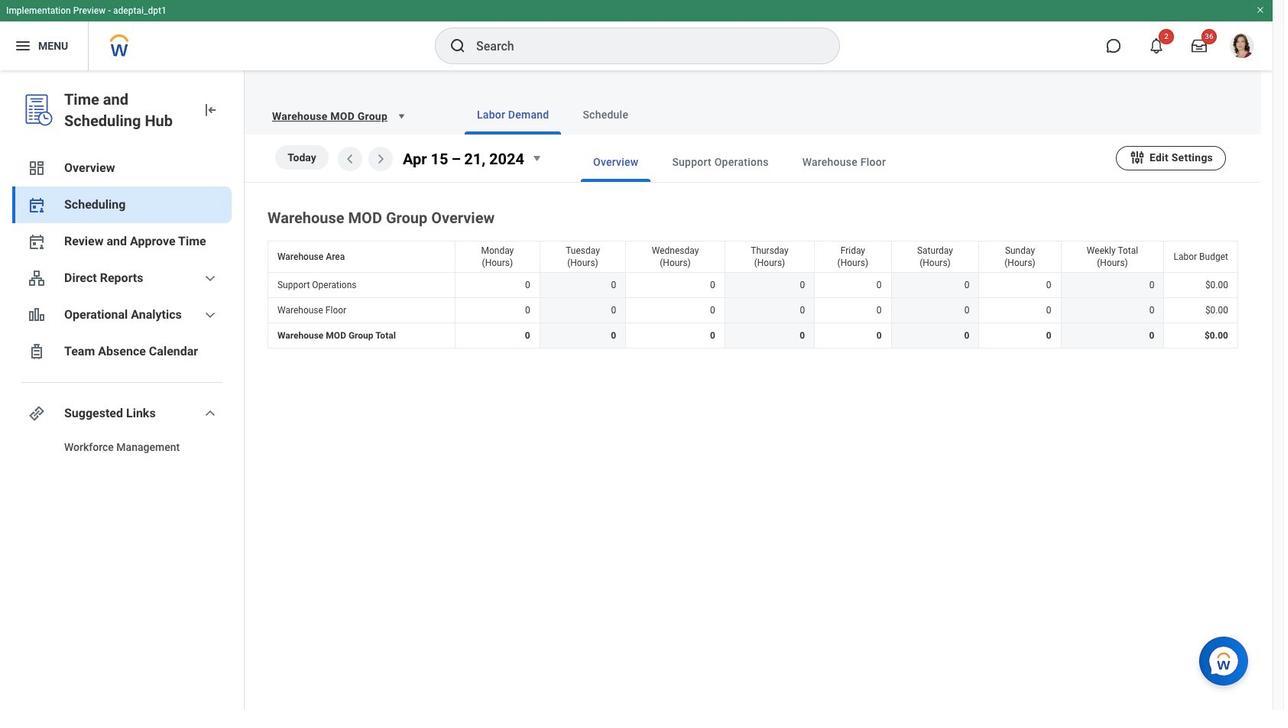 Task type: describe. For each thing, give the bounding box(es) containing it.
dashboard image
[[28, 159, 46, 177]]

Search Workday  search field
[[476, 29, 808, 63]]

chevron down small image for view team 'icon'
[[201, 269, 219, 287]]

chevron right small image
[[371, 150, 390, 168]]

transformation import image
[[201, 101, 219, 119]]

chevron left small image
[[341, 150, 359, 168]]

close environment banner image
[[1256, 5, 1265, 15]]

calendar user solid image
[[28, 196, 46, 214]]

calendar user solid image
[[28, 232, 46, 251]]

time and scheduling hub element
[[64, 89, 189, 131]]

profile logan mcneil image
[[1230, 34, 1254, 61]]

1 vertical spatial tab list
[[550, 142, 1116, 182]]



Task type: vqa. For each thing, say whether or not it's contained in the screenshot.
"Status In Progress"
no



Task type: locate. For each thing, give the bounding box(es) containing it.
2 chevron down small image from the top
[[201, 306, 219, 324]]

navigation pane region
[[0, 70, 245, 710]]

caret down small image
[[394, 109, 409, 124]]

chevron down small image
[[201, 269, 219, 287], [201, 306, 219, 324]]

tab panel
[[245, 135, 1261, 352]]

justify image
[[14, 37, 32, 55]]

0 vertical spatial tab list
[[434, 95, 1243, 135]]

chevron down small image for the chart icon
[[201, 306, 219, 324]]

task timeoff image
[[28, 342, 46, 361]]

link image
[[28, 404, 46, 423]]

search image
[[449, 37, 467, 55]]

configure image
[[1129, 149, 1146, 165]]

1 chevron down small image from the top
[[201, 269, 219, 287]]

caret down small image
[[527, 149, 546, 167]]

1 vertical spatial chevron down small image
[[201, 306, 219, 324]]

banner
[[0, 0, 1273, 70]]

view team image
[[28, 269, 46, 287]]

notifications large image
[[1149, 38, 1164, 54]]

0 vertical spatial chevron down small image
[[201, 269, 219, 287]]

chevron down small image
[[201, 404, 219, 423]]

tab list
[[434, 95, 1243, 135], [550, 142, 1116, 182]]

chart image
[[28, 306, 46, 324]]

inbox large image
[[1192, 38, 1207, 54]]



